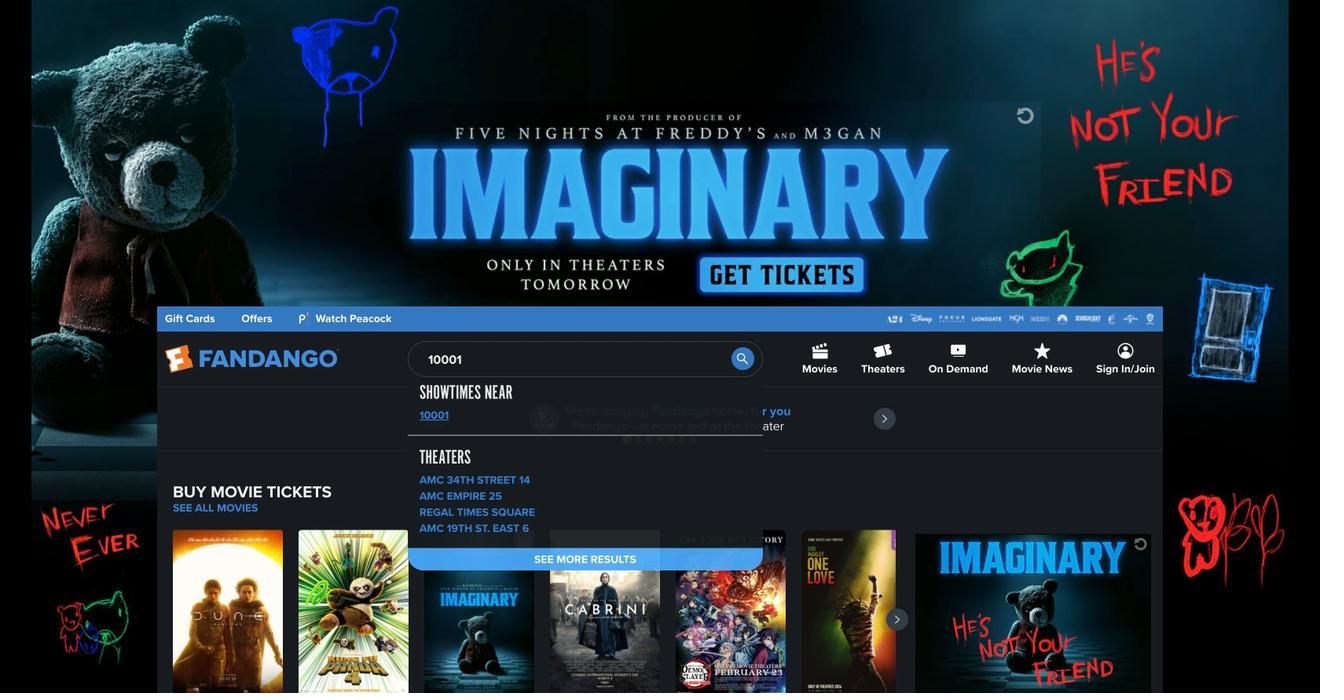Task type: locate. For each thing, give the bounding box(es) containing it.
1 horizontal spatial gift box white image
[[892, 530, 912, 551]]

2 gift box white image from the left
[[892, 530, 912, 551]]

dune: part two (2024) poster image
[[173, 530, 283, 693]]

offer icon image
[[529, 404, 559, 434]]

region
[[157, 388, 1163, 450], [173, 530, 912, 693]]

advertisement element
[[279, 102, 1042, 299], [916, 534, 1152, 693]]

0 horizontal spatial gift box white image
[[514, 530, 535, 551]]

demon slayer: kimetsu no yaiba - to the hashira training (2024) poster image
[[676, 530, 786, 693]]

gift box white image
[[514, 530, 535, 551], [892, 530, 912, 551]]

bob marley: one love (2024) poster image
[[802, 530, 912, 693]]

1 gift box white image from the left
[[514, 530, 535, 551]]

None search field
[[408, 341, 763, 571]]

kung fu panda 4 (2024) poster image
[[299, 530, 409, 693]]

1 vertical spatial advertisement element
[[916, 534, 1152, 693]]



Task type: describe. For each thing, give the bounding box(es) containing it.
1 vertical spatial region
[[173, 530, 912, 693]]

Search by city, state, zip or movie text field
[[408, 341, 763, 377]]

gift box white image for bob marley: one love (2024) poster image at the right bottom of page
[[892, 530, 912, 551]]

imaginary (2024) poster image
[[424, 530, 535, 693]]

cabrini (2024) poster image
[[550, 530, 660, 693]]

0 vertical spatial advertisement element
[[279, 102, 1042, 299]]

gift box white image for imaginary (2024) poster image
[[514, 530, 535, 551]]

0 vertical spatial region
[[157, 388, 1163, 450]]

select a slide to show tab list
[[157, 433, 1163, 445]]



Task type: vqa. For each thing, say whether or not it's contained in the screenshot.
location light image
no



